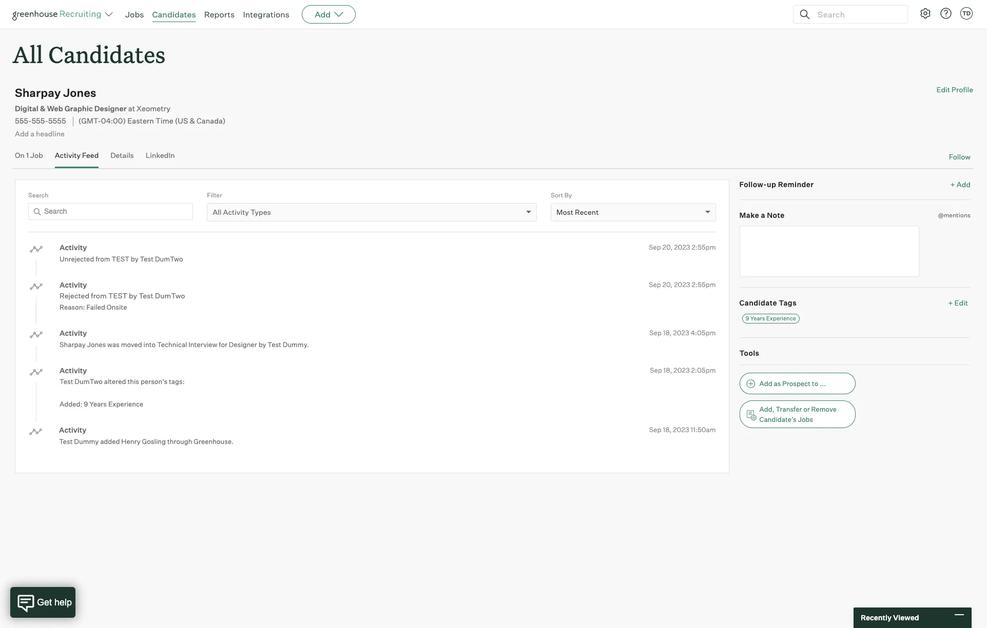 Task type: locate. For each thing, give the bounding box(es) containing it.
all
[[12, 39, 43, 69], [213, 208, 222, 217]]

1 vertical spatial experience
[[108, 401, 143, 409]]

1 sep 20, 2023 2:55pm from the top
[[649, 243, 716, 252]]

by down unrejected from test by test dumtwo
[[129, 292, 137, 300]]

xeometry
[[137, 104, 170, 114]]

04:00)
[[101, 117, 126, 126]]

sep for unrejected from test by test dumtwo
[[649, 243, 661, 252]]

graphic
[[65, 104, 93, 114]]

0 vertical spatial sharpay
[[15, 86, 61, 100]]

by inside rejected from test by test dumtwo reason: failed onsite
[[129, 292, 137, 300]]

1 horizontal spatial designer
[[229, 341, 257, 349]]

1 horizontal spatial all
[[213, 208, 222, 217]]

1 vertical spatial all
[[213, 208, 222, 217]]

0 horizontal spatial &
[[40, 104, 46, 114]]

0 vertical spatial edit
[[937, 85, 950, 94]]

test
[[112, 255, 129, 263], [108, 292, 127, 300]]

18, left 11:50am
[[663, 426, 672, 434]]

1 vertical spatial 2:55pm
[[692, 281, 716, 289]]

canada)
[[197, 117, 226, 126]]

18, for sep 18, 2023 2:05pm
[[664, 366, 672, 375]]

jobs inside 'add, transfer or remove candidate's jobs'
[[798, 416, 813, 424]]

candidates up sharpay jones digital & web graphic designer at xeometry
[[48, 39, 166, 69]]

greenhouse recruiting image
[[12, 8, 105, 21]]

1 20, from the top
[[663, 243, 673, 252]]

failed
[[86, 303, 105, 312]]

0 vertical spatial jones
[[63, 86, 96, 100]]

test up rejected from test by test dumtwo reason: failed onsite
[[112, 255, 129, 263]]

1 horizontal spatial experience
[[766, 315, 796, 322]]

recent
[[575, 208, 599, 217]]

1 vertical spatial jobs
[[798, 416, 813, 424]]

1 vertical spatial test
[[108, 292, 127, 300]]

sep for sharpay jones was moved into technical interview for designer by test dummy.
[[650, 329, 662, 337]]

from
[[96, 255, 110, 263], [91, 292, 107, 300]]

sharpay
[[15, 86, 61, 100], [60, 341, 86, 349]]

+ inside the + edit link
[[948, 299, 953, 307]]

moved
[[121, 341, 142, 349]]

added
[[100, 438, 120, 446]]

1 vertical spatial sep 20, 2023 2:55pm
[[649, 281, 716, 289]]

add for add a headline
[[15, 129, 29, 138]]

a
[[30, 129, 34, 138], [761, 211, 765, 220]]

555-
[[15, 117, 32, 126], [32, 117, 48, 126]]

0 vertical spatial 18,
[[663, 329, 672, 337]]

0 vertical spatial jobs
[[125, 9, 144, 20]]

0 horizontal spatial experience
[[108, 401, 143, 409]]

digital
[[15, 104, 38, 114]]

td button
[[959, 5, 975, 22]]

person's
[[141, 378, 167, 386]]

0 vertical spatial 2:55pm
[[692, 243, 716, 252]]

sharpay up digital
[[15, 86, 61, 100]]

by up rejected from test by test dumtwo reason: failed onsite
[[131, 255, 139, 263]]

a for make
[[761, 211, 765, 220]]

1 vertical spatial sharpay
[[60, 341, 86, 349]]

add, transfer or remove candidate's jobs
[[760, 405, 837, 424]]

years
[[750, 315, 765, 322], [89, 401, 107, 409]]

reason:
[[60, 303, 85, 312]]

or
[[804, 405, 810, 414]]

dumtwo inside rejected from test by test dumtwo reason: failed onsite
[[155, 292, 185, 300]]

designer
[[94, 104, 127, 114], [229, 341, 257, 349]]

@mentions
[[938, 212, 971, 219]]

1 vertical spatial jones
[[87, 341, 106, 349]]

from inside rejected from test by test dumtwo reason: failed onsite
[[91, 292, 107, 300]]

1 vertical spatial 9
[[84, 401, 88, 409]]

sep 20, 2023 2:55pm for rejected from test by test dumtwo
[[649, 281, 716, 289]]

from up failed
[[91, 292, 107, 300]]

designer right for
[[229, 341, 257, 349]]

0 horizontal spatial edit
[[937, 85, 950, 94]]

follow
[[949, 153, 971, 161]]

activity feed
[[55, 151, 99, 160]]

experience down tags
[[766, 315, 796, 322]]

sharpay jones digital & web graphic designer at xeometry
[[15, 86, 170, 114]]

tools
[[740, 349, 760, 358]]

18, left 4:05pm
[[663, 329, 672, 337]]

recently
[[861, 614, 892, 623]]

&
[[40, 104, 46, 114], [190, 117, 195, 126]]

1 horizontal spatial &
[[190, 117, 195, 126]]

9 years experience link
[[742, 314, 800, 324]]

jobs left candidates link
[[125, 9, 144, 20]]

0 vertical spatial a
[[30, 129, 34, 138]]

dummy.
[[283, 341, 309, 349]]

add as prospect to ...
[[760, 380, 826, 388]]

0 vertical spatial sep 20, 2023 2:55pm
[[649, 243, 716, 252]]

test down unrejected from test by test dumtwo
[[139, 292, 153, 300]]

add
[[315, 9, 331, 20], [15, 129, 29, 138], [957, 180, 971, 189], [760, 380, 773, 388]]

sep 20, 2023 2:55pm
[[649, 243, 716, 252], [649, 281, 716, 289]]

sharpay inside sharpay jones digital & web graphic designer at xeometry
[[15, 86, 61, 100]]

1 vertical spatial dumtwo
[[155, 292, 185, 300]]

555- down digital
[[15, 117, 32, 126]]

by left dummy.
[[259, 341, 266, 349]]

dumtwo for unrejected
[[155, 255, 183, 263]]

from for rejected
[[91, 292, 107, 300]]

all activity types
[[213, 208, 271, 217]]

all for all activity types
[[213, 208, 222, 217]]

+
[[951, 180, 955, 189], [948, 299, 953, 307]]

technical
[[157, 341, 187, 349]]

all candidates
[[12, 39, 166, 69]]

test up onsite
[[108, 292, 127, 300]]

555- up "add a headline"
[[32, 117, 48, 126]]

9 down candidate
[[746, 315, 749, 322]]

jones
[[63, 86, 96, 100], [87, 341, 106, 349]]

9
[[746, 315, 749, 322], [84, 401, 88, 409]]

4:05pm
[[691, 329, 716, 337]]

years right added: at bottom
[[89, 401, 107, 409]]

0 vertical spatial &
[[40, 104, 46, 114]]

20, for rejected from test by test dumtwo
[[663, 281, 673, 289]]

test for rejected
[[108, 292, 127, 300]]

edit
[[937, 85, 950, 94], [955, 299, 968, 307]]

add inside button
[[760, 380, 773, 388]]

remove
[[811, 405, 837, 414]]

dumtwo
[[155, 255, 183, 263], [155, 292, 185, 300], [75, 378, 103, 386]]

follow-
[[740, 180, 767, 189]]

sep
[[649, 243, 661, 252], [649, 281, 661, 289], [650, 329, 662, 337], [650, 366, 662, 375], [649, 426, 662, 434]]

configure image
[[920, 7, 932, 20]]

added: 9 years experience
[[60, 401, 143, 409]]

by for unrejected
[[131, 255, 139, 263]]

18, left 2:05pm
[[664, 366, 672, 375]]

2 2:55pm from the top
[[692, 281, 716, 289]]

job
[[30, 151, 43, 160]]

filter
[[207, 191, 222, 199]]

onsite
[[107, 303, 127, 312]]

2:05pm
[[691, 366, 716, 375]]

up
[[767, 180, 776, 189]]

all down filter
[[213, 208, 222, 217]]

jones inside sharpay jones digital & web graphic designer at xeometry
[[63, 86, 96, 100]]

Search text field
[[28, 203, 193, 220]]

& left web
[[40, 104, 46, 114]]

0 horizontal spatial all
[[12, 39, 43, 69]]

test inside rejected from test by test dumtwo reason: failed onsite
[[108, 292, 127, 300]]

0 vertical spatial by
[[131, 255, 139, 263]]

candidates right jobs link
[[152, 9, 196, 20]]

integrations
[[243, 9, 290, 20]]

activity feed link
[[55, 151, 99, 166]]

& right (us
[[190, 117, 195, 126]]

1 horizontal spatial years
[[750, 315, 765, 322]]

test left dummy
[[59, 438, 73, 446]]

on
[[15, 151, 25, 160]]

1 vertical spatial from
[[91, 292, 107, 300]]

& inside sharpay jones digital & web graphic designer at xeometry
[[40, 104, 46, 114]]

(gmt-
[[78, 117, 101, 126]]

Search text field
[[815, 7, 898, 22]]

designer up 04:00) on the left of page
[[94, 104, 127, 114]]

+ edit link
[[946, 296, 971, 310]]

from right unrejected
[[96, 255, 110, 263]]

0 horizontal spatial designer
[[94, 104, 127, 114]]

2 sep 20, 2023 2:55pm from the top
[[649, 281, 716, 289]]

all down the greenhouse recruiting image
[[12, 39, 43, 69]]

eastern
[[127, 117, 154, 126]]

sep for rejected from test by test dumtwo
[[649, 281, 661, 289]]

1 vertical spatial designer
[[229, 341, 257, 349]]

0 vertical spatial from
[[96, 255, 110, 263]]

0 horizontal spatial a
[[30, 129, 34, 138]]

from for unrejected
[[96, 255, 110, 263]]

+ for + add
[[951, 180, 955, 189]]

experience down "test dumtwo altered this person's tags:"
[[108, 401, 143, 409]]

0 vertical spatial all
[[12, 39, 43, 69]]

sort
[[551, 191, 563, 199]]

0 vertical spatial years
[[750, 315, 765, 322]]

add for add
[[315, 9, 331, 20]]

activity up unrejected
[[60, 243, 87, 252]]

jobs down or
[[798, 416, 813, 424]]

0 vertical spatial test
[[112, 255, 129, 263]]

tags:
[[169, 378, 185, 386]]

1 2:55pm from the top
[[692, 243, 716, 252]]

test dumtwo altered this person's tags:
[[60, 378, 185, 386]]

1 vertical spatial &
[[190, 117, 195, 126]]

1 555- from the left
[[15, 117, 32, 126]]

added:
[[60, 401, 82, 409]]

1 vertical spatial +
[[948, 299, 953, 307]]

0 horizontal spatial years
[[89, 401, 107, 409]]

time
[[156, 117, 173, 126]]

+ inside + add link
[[951, 180, 955, 189]]

0 vertical spatial +
[[951, 180, 955, 189]]

2 20, from the top
[[663, 281, 673, 289]]

0 vertical spatial dumtwo
[[155, 255, 183, 263]]

add inside "popup button"
[[315, 9, 331, 20]]

1 vertical spatial by
[[129, 292, 137, 300]]

details link
[[110, 151, 134, 166]]

None text field
[[740, 226, 919, 277]]

rejected from test by test dumtwo reason: failed onsite
[[60, 292, 185, 312]]

2 555- from the left
[[32, 117, 48, 126]]

+ for + edit
[[948, 299, 953, 307]]

jobs link
[[125, 9, 144, 20]]

1 horizontal spatial jobs
[[798, 416, 813, 424]]

a down the 555-555-5555
[[30, 129, 34, 138]]

by
[[565, 191, 572, 199]]

2:55pm for rejected from test by test dumtwo
[[692, 281, 716, 289]]

0 horizontal spatial 9
[[84, 401, 88, 409]]

9 right added: at bottom
[[84, 401, 88, 409]]

2:55pm for unrejected from test by test dumtwo
[[692, 243, 716, 252]]

a left "note"
[[761, 211, 765, 220]]

0 vertical spatial designer
[[94, 104, 127, 114]]

sharpay down "reason:"
[[60, 341, 86, 349]]

was
[[107, 341, 120, 349]]

jones for sharpay jones was moved into technical interview for designer by test dummy.
[[87, 341, 106, 349]]

most
[[557, 208, 573, 217]]

1 vertical spatial years
[[89, 401, 107, 409]]

tags
[[779, 299, 797, 307]]

follow link
[[949, 152, 971, 162]]

1 vertical spatial 20,
[[663, 281, 673, 289]]

sharpay for sharpay jones was moved into technical interview for designer by test dummy.
[[60, 341, 86, 349]]

feed
[[82, 151, 99, 160]]

a for add
[[30, 129, 34, 138]]

jones left 'was'
[[87, 341, 106, 349]]

1
[[26, 151, 29, 160]]

jones up graphic
[[63, 86, 96, 100]]

0 vertical spatial 9
[[746, 315, 749, 322]]

1 horizontal spatial a
[[761, 211, 765, 220]]

2 vertical spatial 18,
[[663, 426, 672, 434]]

1 vertical spatial a
[[761, 211, 765, 220]]

1 vertical spatial 18,
[[664, 366, 672, 375]]

1 vertical spatial edit
[[955, 299, 968, 307]]

0 vertical spatial 20,
[[663, 243, 673, 252]]

years down candidate
[[750, 315, 765, 322]]

search
[[28, 191, 48, 199]]

sep 20, 2023 2:55pm for unrejected from test by test dumtwo
[[649, 243, 716, 252]]

td button
[[961, 7, 973, 20]]



Task type: describe. For each thing, give the bounding box(es) containing it.
reminder
[[778, 180, 814, 189]]

by for rejected
[[129, 292, 137, 300]]

for
[[219, 341, 227, 349]]

0 vertical spatial candidates
[[152, 9, 196, 20]]

+ add
[[951, 180, 971, 189]]

dumtwo for rejected
[[155, 292, 185, 300]]

on 1 job
[[15, 151, 43, 160]]

make
[[740, 211, 759, 220]]

18, for sep 18, 2023 4:05pm
[[663, 329, 672, 337]]

(us
[[175, 117, 188, 126]]

candidate tags
[[740, 299, 797, 307]]

sep for test dummy added henry gosling through greenhouse.
[[649, 426, 662, 434]]

2023 for test dummy added henry gosling through greenhouse.
[[673, 426, 689, 434]]

details
[[110, 151, 134, 160]]

activity up rejected on the left of the page
[[60, 281, 87, 289]]

most recent option
[[557, 208, 599, 217]]

greenhouse.
[[194, 438, 234, 446]]

transfer
[[776, 405, 802, 414]]

profile
[[952, 85, 973, 94]]

+ edit
[[948, 299, 968, 307]]

2023 for rejected from test by test dumtwo
[[674, 281, 690, 289]]

on 1 job link
[[15, 151, 43, 166]]

sharpay for sharpay jones digital & web graphic designer at xeometry
[[15, 86, 61, 100]]

unrejected from test by test dumtwo
[[60, 255, 183, 263]]

integrations link
[[243, 9, 290, 20]]

note
[[767, 211, 785, 220]]

2 vertical spatial dumtwo
[[75, 378, 103, 386]]

candidate
[[740, 299, 777, 307]]

headline
[[36, 129, 65, 138]]

into
[[144, 341, 156, 349]]

test dummy added henry gosling through greenhouse.
[[59, 438, 234, 446]]

candidate's
[[760, 416, 797, 424]]

activity down "reason:"
[[60, 329, 87, 338]]

555-555-5555
[[15, 117, 66, 126]]

test for unrejected
[[112, 255, 129, 263]]

1 horizontal spatial 9
[[746, 315, 749, 322]]

edit profile
[[937, 85, 973, 94]]

td
[[963, 10, 971, 17]]

test left dummy.
[[268, 341, 281, 349]]

2023 for unrejected from test by test dumtwo
[[674, 243, 690, 252]]

most recent
[[557, 208, 599, 217]]

unrejected
[[60, 255, 94, 263]]

designer inside sharpay jones digital & web graphic designer at xeometry
[[94, 104, 127, 114]]

activity up dummy
[[59, 426, 86, 435]]

sep 18, 2023 11:50am
[[649, 426, 716, 434]]

test inside rejected from test by test dumtwo reason: failed onsite
[[139, 292, 153, 300]]

test up rejected from test by test dumtwo reason: failed onsite
[[140, 255, 154, 263]]

follow-up reminder
[[740, 180, 814, 189]]

1 vertical spatial candidates
[[48, 39, 166, 69]]

activity up added: at bottom
[[60, 366, 87, 375]]

9 years experience
[[746, 315, 796, 322]]

through
[[167, 438, 192, 446]]

add, transfer or remove candidate's jobs button
[[740, 401, 856, 429]]

types
[[250, 208, 271, 217]]

...
[[820, 380, 826, 388]]

2023 for sharpay jones was moved into technical interview for designer by test dummy.
[[673, 329, 689, 337]]

activity left "types" at the top left
[[223, 208, 249, 217]]

test up added: at bottom
[[60, 378, 73, 386]]

henry
[[121, 438, 141, 446]]

(gmt-04:00) eastern time (us & canada)
[[78, 117, 226, 126]]

0 horizontal spatial jobs
[[125, 9, 144, 20]]

11:50am
[[691, 426, 716, 434]]

add,
[[760, 405, 775, 414]]

add a headline
[[15, 129, 65, 138]]

edit profile link
[[937, 85, 973, 94]]

all for all candidates
[[12, 39, 43, 69]]

this
[[128, 378, 139, 386]]

activity left feed
[[55, 151, 81, 160]]

add as prospect to ... button
[[740, 373, 856, 395]]

prospect
[[783, 380, 811, 388]]

5555
[[48, 117, 66, 126]]

candidates link
[[152, 9, 196, 20]]

as
[[774, 380, 781, 388]]

2 vertical spatial by
[[259, 341, 266, 349]]

gosling
[[142, 438, 166, 446]]

1 horizontal spatial edit
[[955, 299, 968, 307]]

+ add link
[[951, 179, 971, 189]]

18, for sep 18, 2023 11:50am
[[663, 426, 672, 434]]

to
[[812, 380, 818, 388]]

jones for sharpay jones digital & web graphic designer at xeometry
[[63, 86, 96, 100]]

sort by
[[551, 191, 572, 199]]

sharpay jones was moved into technical interview for designer by test dummy.
[[60, 341, 309, 349]]

recently viewed
[[861, 614, 919, 623]]

20, for unrejected from test by test dumtwo
[[663, 243, 673, 252]]

interview
[[189, 341, 217, 349]]

sep 18, 2023 2:05pm
[[650, 366, 716, 375]]

@mentions link
[[938, 211, 971, 221]]

make a note
[[740, 211, 785, 220]]

0 vertical spatial experience
[[766, 315, 796, 322]]

sep 18, 2023 4:05pm
[[650, 329, 716, 337]]

reports
[[204, 9, 235, 20]]

rejected
[[60, 292, 89, 300]]

web
[[47, 104, 63, 114]]

at
[[128, 104, 135, 114]]

add for add as prospect to ...
[[760, 380, 773, 388]]

add button
[[302, 5, 356, 24]]

linkedin link
[[146, 151, 175, 166]]



Task type: vqa. For each thing, say whether or not it's contained in the screenshot.
Add as Prospect to ... Button
yes



